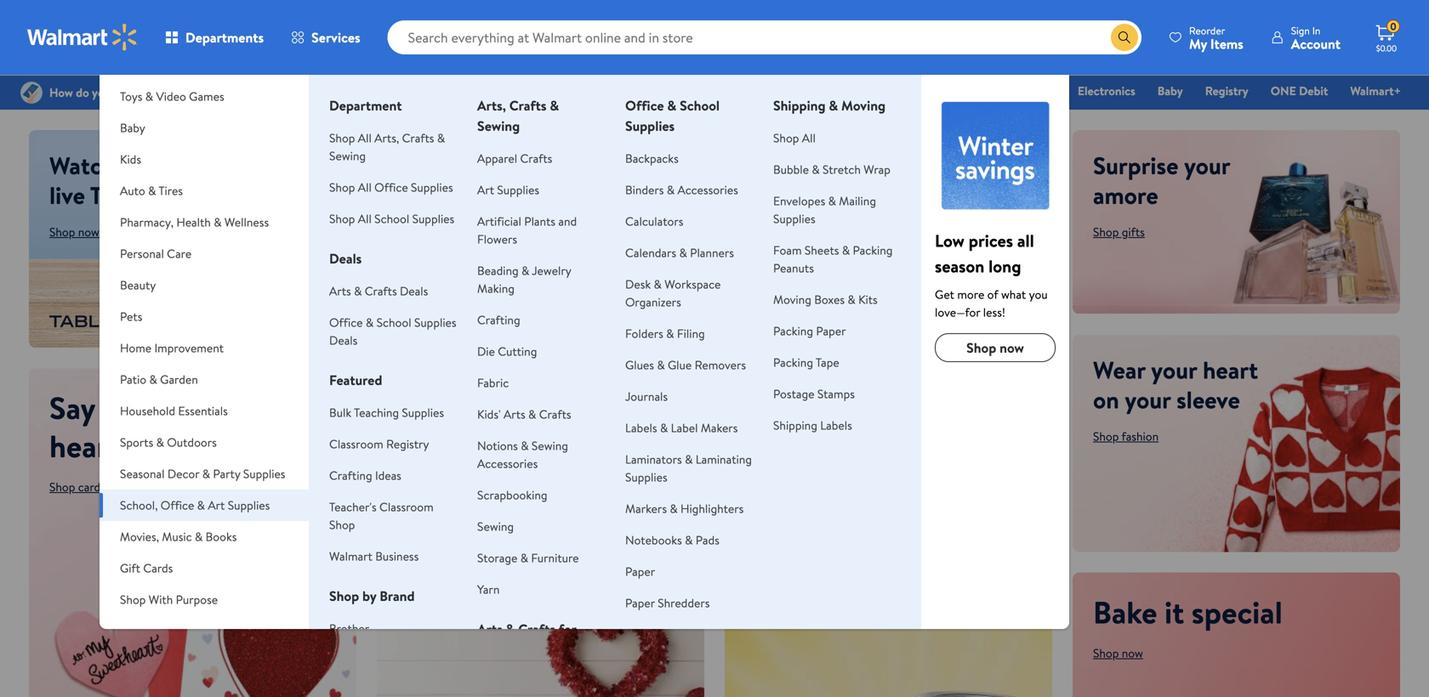 Task type: vqa. For each thing, say whether or not it's contained in the screenshot.
Cutting
yes



Task type: locate. For each thing, give the bounding box(es) containing it.
baby down toys
[[120, 120, 145, 136]]

essentials inside household essentials dropdown button
[[178, 403, 228, 419]]

paper down notebooks
[[625, 564, 655, 580]]

envelopes & mailing supplies link
[[773, 193, 876, 227]]

tires
[[159, 183, 183, 199]]

office & school supplies
[[625, 96, 720, 135]]

1 horizontal spatial home
[[1025, 83, 1056, 99]]

furniture up toys & video games
[[157, 57, 205, 73]]

school inside office & school supplies
[[680, 96, 720, 115]]

1 horizontal spatial accessories
[[678, 182, 738, 198]]

0 vertical spatial it
[[102, 387, 122, 429]]

now down "bake" at the right
[[1122, 645, 1144, 662]]

packing inside foam sheets & packing peanuts
[[853, 242, 893, 259]]

your up fashion on the right bottom
[[1125, 383, 1171, 417]]

1 horizontal spatial all
[[1018, 229, 1034, 253]]

paper
[[816, 323, 846, 340], [625, 564, 655, 580], [625, 595, 655, 612]]

heart inside wear your heart on your sleeve
[[1203, 354, 1258, 387]]

baby inside dropdown button
[[120, 120, 145, 136]]

notions & sewing accessories link
[[477, 438, 568, 472]]

& inside desk & workspace organizers
[[654, 276, 662, 293]]

folders & filing
[[625, 325, 705, 342]]

by
[[363, 587, 376, 606]]

foam sheets & packing peanuts link
[[773, 242, 893, 277]]

1 horizontal spatial registry
[[1205, 83, 1249, 99]]

0 vertical spatial arts
[[329, 283, 351, 300]]

school inside "office & school supplies deals"
[[377, 314, 411, 331]]

toys & video games button
[[100, 81, 309, 112]]

purpose
[[176, 592, 218, 608]]

0 horizontal spatial crafting
[[329, 468, 372, 484]]

all for shop all
[[802, 130, 816, 146]]

shop now for bake it special
[[1093, 645, 1144, 662]]

supplies down apparel crafts
[[497, 182, 540, 198]]

1 vertical spatial essentials
[[178, 403, 228, 419]]

pads
[[696, 532, 720, 549]]

1 horizontal spatial it
[[1165, 591, 1185, 634]]

crafts up apparel crafts
[[510, 96, 547, 115]]

shop up bubble
[[773, 130, 799, 146]]

shipping
[[773, 96, 826, 115], [773, 417, 818, 434]]

& inside arts, crafts & sewing
[[550, 96, 559, 115]]

& inside sports & outdoors dropdown button
[[156, 434, 164, 451]]

shop right by
[[397, 594, 423, 611]]

the
[[202, 387, 247, 429]]

furniture right storage
[[531, 550, 579, 567]]

crafts inside shop all arts, crafts & sewing
[[402, 130, 434, 146]]

binders & accessories link
[[625, 182, 738, 198]]

& inside office & school supplies
[[667, 96, 677, 115]]

arts, inside arts, crafts & sewing
[[477, 96, 506, 115]]

crafting up teacher's on the left
[[329, 468, 372, 484]]

sewing down department
[[329, 148, 366, 164]]

1 vertical spatial moving
[[773, 291, 812, 308]]

& inside foam sheets & packing peanuts
[[842, 242, 850, 259]]

home
[[1025, 83, 1056, 99], [120, 340, 152, 357]]

electronics
[[1078, 83, 1136, 99]]

1 vertical spatial accessories
[[477, 456, 538, 472]]

baby for baby link
[[1158, 83, 1183, 99]]

movies, music & books button
[[100, 522, 309, 553]]

auto & tires
[[120, 183, 183, 199]]

auto
[[120, 183, 145, 199]]

& inside the auto & tires dropdown button
[[148, 183, 156, 199]]

crafting for crafting link
[[477, 312, 520, 328]]

shop now link down less!
[[935, 334, 1056, 362]]

live
[[49, 179, 85, 212]]

shop down less!
[[967, 339, 997, 357]]

now left making
[[440, 275, 461, 292]]

crafts inside arts, crafts & sewing
[[510, 96, 547, 115]]

deals up office & school supplies deals link
[[400, 283, 428, 300]]

registry up ideas
[[386, 436, 429, 453]]

season
[[935, 254, 985, 278]]

1 vertical spatial paper
[[625, 564, 655, 580]]

office up "sponsored"
[[329, 314, 363, 331]]

0 horizontal spatial home
[[120, 340, 152, 357]]

kids' arts & crafts
[[477, 406, 571, 423]]

your for surprise
[[1185, 149, 1230, 182]]

arts inside arts & crafts for school
[[477, 620, 503, 639]]

shop left fashion on the right bottom
[[1093, 428, 1119, 445]]

it inside say it from the heart
[[102, 387, 122, 429]]

bubble & stretch wrap
[[773, 161, 891, 178]]

school for office & school supplies deals
[[377, 314, 411, 331]]

shop now down live
[[49, 224, 99, 240]]

sewing up apparel
[[477, 117, 520, 135]]

arts right kids'
[[504, 406, 526, 423]]

shipping labels
[[773, 417, 852, 434]]

0 horizontal spatial baby
[[120, 120, 145, 136]]

it right say
[[102, 387, 122, 429]]

arts up "sponsored"
[[329, 283, 351, 300]]

packing tape link
[[773, 354, 840, 371]]

shop left with on the left
[[120, 592, 146, 608]]

essentials down patio & garden dropdown button
[[178, 403, 228, 419]]

patio & garden
[[120, 371, 198, 388]]

apparel
[[477, 150, 517, 167]]

bubble & stretch wrap link
[[773, 161, 891, 178]]

cupid's
[[397, 549, 475, 583]]

organizers
[[625, 294, 681, 311]]

0 horizontal spatial arts,
[[375, 130, 399, 146]]

0 vertical spatial heart
[[1203, 354, 1258, 387]]

& inside grocery & essentials link
[[614, 83, 622, 99]]

office up shop all school supplies
[[375, 179, 408, 196]]

appliances
[[219, 57, 274, 73]]

walmart business
[[329, 548, 419, 565]]

crafting down making
[[477, 312, 520, 328]]

home right fashion
[[1025, 83, 1056, 99]]

shop now link for love all ways
[[397, 270, 475, 297]]

1 horizontal spatial crafting
[[477, 312, 520, 328]]

0 horizontal spatial essentials
[[178, 403, 228, 419]]

0 horizontal spatial art
[[208, 497, 225, 514]]

home up patio at the bottom left of the page
[[120, 340, 152, 357]]

0 vertical spatial packing
[[853, 242, 893, 259]]

shop now link
[[49, 224, 99, 240], [397, 270, 475, 297], [935, 334, 1056, 362], [1093, 645, 1144, 662]]

shop down department
[[329, 130, 355, 146]]

notebooks & pads
[[625, 532, 720, 549]]

2 vertical spatial arts
[[477, 620, 503, 639]]

& inside 'school, office & art supplies' dropdown button
[[197, 497, 205, 514]]

1 horizontal spatial art
[[477, 182, 494, 198]]

school, office & art supplies image
[[935, 95, 1056, 216]]

grocery & essentials
[[569, 83, 675, 99]]

home link
[[1017, 82, 1064, 100]]

1 horizontal spatial furniture
[[531, 550, 579, 567]]

your right wear
[[1152, 354, 1197, 387]]

long
[[989, 254, 1021, 278]]

arts, left deals link
[[477, 96, 506, 115]]

& inside arts & crafts for school
[[506, 620, 515, 639]]

shop now link down live
[[49, 224, 99, 240]]

2 vertical spatial packing
[[773, 354, 813, 371]]

home for home improvement
[[120, 340, 152, 357]]

1 vertical spatial it
[[1165, 591, 1185, 634]]

packing up packing tape
[[773, 323, 813, 340]]

0 vertical spatial registry
[[1205, 83, 1249, 99]]

0 horizontal spatial accessories
[[477, 456, 538, 472]]

yarn link
[[477, 582, 500, 598]]

featured
[[329, 371, 382, 390]]

now down the tv
[[78, 224, 99, 240]]

shop down "bake" at the right
[[1093, 645, 1119, 662]]

sheets
[[805, 242, 839, 259]]

0 horizontal spatial it
[[102, 387, 122, 429]]

1 shipping from the top
[[773, 96, 826, 115]]

on!
[[627, 549, 660, 583]]

personal care button
[[100, 238, 309, 270]]

patio
[[120, 371, 146, 388]]

fashion
[[1122, 428, 1159, 445]]

department
[[329, 96, 402, 115]]

for
[[559, 620, 576, 639]]

now for love all ways
[[440, 275, 461, 292]]

pets button
[[100, 301, 309, 333]]

shop now left making
[[411, 275, 461, 292]]

scrapbooking link
[[477, 487, 548, 504]]

special
[[1192, 591, 1283, 634]]

storage
[[477, 550, 518, 567]]

& inside "laminators & laminating supplies"
[[685, 451, 693, 468]]

1 vertical spatial baby
[[120, 120, 145, 136]]

0 vertical spatial moving
[[842, 96, 886, 115]]

classroom
[[329, 436, 384, 453], [380, 499, 434, 516]]

1 horizontal spatial arts,
[[477, 96, 506, 115]]

1 vertical spatial registry
[[386, 436, 429, 453]]

crafting for crafting ideas
[[329, 468, 372, 484]]

home inside dropdown button
[[120, 340, 152, 357]]

shredders
[[658, 595, 710, 612]]

toys & video games
[[120, 88, 224, 105]]

crafts up notions & sewing accessories link
[[539, 406, 571, 423]]

shop now for love all ways
[[411, 275, 461, 292]]

all inside shop all arts, crafts & sewing
[[358, 130, 372, 146]]

1 horizontal spatial baby
[[1158, 83, 1183, 99]]

office up backpacks link
[[625, 96, 664, 115]]

accessories up calculators
[[678, 182, 738, 198]]

packing for packing paper
[[773, 323, 813, 340]]

0 vertical spatial furniture
[[157, 57, 205, 73]]

games
[[189, 88, 224, 105]]

paper down boxes
[[816, 323, 846, 340]]

supplies up backpacks link
[[625, 117, 675, 135]]

school left day
[[680, 96, 720, 115]]

shipping up shop all link
[[773, 96, 826, 115]]

shop now down "bake" at the right
[[1093, 645, 1144, 662]]

office inside dropdown button
[[161, 497, 194, 514]]

postage stamps
[[773, 386, 855, 402]]

0 vertical spatial crafting
[[477, 312, 520, 328]]

0 vertical spatial baby
[[1158, 83, 1183, 99]]

& inside beading & jewelry making
[[522, 263, 530, 279]]

baby for baby dropdown button
[[120, 120, 145, 136]]

& inside notions & sewing accessories
[[521, 438, 529, 454]]

all down department
[[358, 130, 372, 146]]

1 vertical spatial crafting
[[329, 468, 372, 484]]

beauty button
[[100, 270, 309, 301]]

school down yarn
[[477, 641, 517, 659]]

storage & furniture
[[477, 550, 579, 567]]

arts, down department
[[375, 130, 399, 146]]

shop down live
[[49, 224, 75, 240]]

shop decorations
[[397, 594, 487, 611]]

0 horizontal spatial heart
[[49, 425, 120, 468]]

it right "bake" at the right
[[1165, 591, 1185, 634]]

arts down yarn
[[477, 620, 503, 639]]

baby left the registry link
[[1158, 83, 1183, 99]]

beauty
[[120, 277, 156, 294]]

0 vertical spatial essentials
[[625, 83, 675, 99]]

envelopes
[[773, 193, 826, 209]]

glues & glue removers
[[625, 357, 746, 374]]

paper for paper link
[[625, 564, 655, 580]]

school down arts & crafts deals link
[[377, 314, 411, 331]]

deals up featured
[[329, 332, 358, 349]]

movies, music & books
[[120, 529, 237, 545]]

registry down 'items'
[[1205, 83, 1249, 99]]

shipping for shipping labels
[[773, 417, 818, 434]]

shop fashion link
[[1093, 428, 1159, 445]]

0 horizontal spatial arts
[[329, 283, 351, 300]]

0 vertical spatial art
[[477, 182, 494, 198]]

paper for paper shredders
[[625, 595, 655, 612]]

0 vertical spatial accessories
[[678, 182, 738, 198]]

1 vertical spatial home
[[120, 340, 152, 357]]

kids
[[120, 151, 141, 168]]

1 vertical spatial classroom
[[380, 499, 434, 516]]

walmart+
[[1351, 83, 1401, 99]]

school down shop all office supplies "link"
[[375, 211, 409, 227]]

0 horizontal spatial furniture
[[157, 57, 205, 73]]

1 vertical spatial heart
[[49, 425, 120, 468]]

arts, inside shop all arts, crafts & sewing
[[375, 130, 399, 146]]

0 vertical spatial arts,
[[477, 96, 506, 115]]

supplies right teaching
[[402, 405, 444, 421]]

shop gifts link
[[1093, 224, 1145, 240]]

labels & label makers link
[[625, 420, 738, 437]]

office up music
[[161, 497, 194, 514]]

crafts left for
[[518, 620, 556, 639]]

art down apparel
[[477, 182, 494, 198]]

classroom up crafting ideas link
[[329, 436, 384, 453]]

1 horizontal spatial moving
[[842, 96, 886, 115]]

shop down shop all office supplies at the top left
[[329, 211, 355, 227]]

labels down journals 'link'
[[625, 420, 657, 437]]

baby
[[1158, 83, 1183, 99], [120, 120, 145, 136]]

supplies down laminators
[[625, 469, 668, 486]]

home for home
[[1025, 83, 1056, 99]]

household
[[120, 403, 175, 419]]

& inside envelopes & mailing supplies
[[828, 193, 836, 209]]

on
[[1093, 383, 1120, 417]]

0 vertical spatial shipping
[[773, 96, 826, 115]]

art up books
[[208, 497, 225, 514]]

& inside patio & garden dropdown button
[[149, 371, 157, 388]]

kids' arts & crafts link
[[477, 406, 571, 423]]

arts & crafts for school
[[477, 620, 576, 659]]

1 vertical spatial packing
[[773, 323, 813, 340]]

1 vertical spatial shipping
[[773, 417, 818, 434]]

& inside "office & school supplies deals"
[[366, 314, 374, 331]]

shipping down postage
[[773, 417, 818, 434]]

crafts up shop all office supplies at the top left
[[402, 130, 434, 146]]

1 vertical spatial arts,
[[375, 130, 399, 146]]

arts for arts & crafts for school
[[477, 620, 503, 639]]

packing up postage
[[773, 354, 813, 371]]

what
[[1001, 286, 1026, 303]]

crafts right apparel
[[520, 150, 553, 167]]

all up shop all school supplies
[[358, 179, 372, 196]]

baby link
[[1150, 82, 1191, 100]]

shop down teacher's on the left
[[329, 517, 355, 534]]

packing up kits
[[853, 242, 893, 259]]

1 horizontal spatial essentials
[[625, 83, 675, 99]]

tv
[[90, 179, 118, 212]]

cards
[[143, 560, 173, 577]]

day
[[756, 83, 776, 99]]

beading
[[477, 263, 519, 279]]

packing paper link
[[773, 323, 846, 340]]

wrap
[[864, 161, 891, 178]]

all up bubble
[[802, 130, 816, 146]]

0 vertical spatial home
[[1025, 83, 1056, 99]]

1 horizontal spatial arts
[[477, 620, 503, 639]]

1 horizontal spatial heart
[[1203, 354, 1258, 387]]

2 vertical spatial paper
[[625, 595, 655, 612]]

supplies left crafting link
[[414, 314, 457, 331]]

accessories down notions
[[477, 456, 538, 472]]

labels down stamps
[[820, 417, 852, 434]]

your right the surprise
[[1185, 149, 1230, 182]]

sewing inside shop all arts, crafts & sewing
[[329, 148, 366, 164]]

accessories
[[678, 182, 738, 198], [477, 456, 538, 472]]

1 vertical spatial art
[[208, 497, 225, 514]]

it
[[102, 387, 122, 429], [1165, 591, 1185, 634]]

classroom down ideas
[[380, 499, 434, 516]]

supplies inside "laminators & laminating supplies"
[[625, 469, 668, 486]]

now down less!
[[1000, 339, 1024, 357]]

calendars & planners link
[[625, 245, 734, 261]]

paper shredders link
[[625, 595, 710, 612]]

2 shipping from the top
[[773, 417, 818, 434]]

filing
[[677, 325, 705, 342]]

moving boxes & kits
[[773, 291, 878, 308]]

shop now link down "bake" at the right
[[1093, 645, 1144, 662]]

paper down paper link
[[625, 595, 655, 612]]

your inside the surprise your amore
[[1185, 149, 1230, 182]]

packing for packing tape
[[773, 354, 813, 371]]

furniture inside dropdown button
[[157, 57, 205, 73]]

supplies down envelopes
[[773, 211, 816, 227]]

sewing down kids' arts & crafts
[[532, 438, 568, 454]]

decorations
[[426, 594, 487, 611]]

sports
[[120, 434, 153, 451]]

1 vertical spatial arts
[[504, 406, 526, 423]]

shop now link left making
[[397, 270, 475, 297]]

all down shop all office supplies at the top left
[[358, 211, 372, 227]]



Task type: describe. For each thing, give the bounding box(es) containing it.
shop all office supplies link
[[329, 179, 453, 196]]

shipping for shipping & moving
[[773, 96, 826, 115]]

from
[[129, 387, 195, 429]]

shop inside teacher's classroom shop
[[329, 517, 355, 534]]

personal care
[[120, 245, 192, 262]]

shop up shop all school supplies
[[329, 179, 355, 196]]

gift
[[120, 560, 140, 577]]

walmart image
[[27, 24, 138, 51]]

shop up office & school supplies deals link
[[411, 275, 437, 292]]

grocery & essentials link
[[562, 82, 683, 100]]

love
[[397, 177, 508, 253]]

say
[[49, 387, 95, 429]]

heart inside say it from the heart
[[49, 425, 120, 468]]

shop left gifts
[[1093, 224, 1119, 240]]

makers
[[701, 420, 738, 437]]

party
[[213, 466, 240, 482]]

one
[[1271, 83, 1297, 99]]

flowers
[[477, 231, 517, 248]]

deals left the grocery
[[519, 83, 547, 99]]

packing tape
[[773, 354, 840, 371]]

0 horizontal spatial all
[[521, 177, 573, 253]]

less!
[[983, 304, 1006, 321]]

label
[[671, 420, 698, 437]]

supplies down shop all office supplies "link"
[[412, 211, 455, 227]]

home,
[[120, 57, 154, 73]]

office & school supplies deals link
[[329, 314, 457, 349]]

Search search field
[[388, 20, 1142, 54]]

calculators link
[[625, 213, 684, 230]]

journals link
[[625, 388, 668, 405]]

stamps
[[818, 386, 855, 402]]

health
[[176, 214, 211, 231]]

sports & outdoors button
[[100, 427, 309, 459]]

wear
[[1093, 354, 1146, 387]]

pencils
[[625, 627, 661, 643]]

accessories inside notions & sewing accessories
[[477, 456, 538, 472]]

love—for
[[935, 304, 981, 321]]

school inside arts & crafts for school
[[477, 641, 517, 659]]

brother link
[[329, 621, 369, 637]]

ideas
[[375, 468, 402, 484]]

crafts up office & school supplies deals link
[[365, 283, 397, 300]]

crafting ideas link
[[329, 468, 402, 484]]

desk
[[625, 276, 651, 293]]

watch
[[49, 149, 115, 182]]

shop all arts, crafts & sewing
[[329, 130, 445, 164]]

sewing link
[[477, 519, 514, 535]]

your for wear
[[1152, 354, 1197, 387]]

video
[[156, 88, 186, 105]]

crafting link
[[477, 312, 520, 328]]

sponsored
[[310, 346, 357, 360]]

bulk
[[329, 405, 351, 421]]

shop with purpose button
[[100, 585, 309, 616]]

planners
[[690, 245, 734, 261]]

school, office & art supplies
[[120, 497, 270, 514]]

die cutting
[[477, 343, 537, 360]]

classroom inside teacher's classroom shop
[[380, 499, 434, 516]]

shop left by
[[329, 587, 359, 606]]

supplies inside envelopes & mailing supplies
[[773, 211, 816, 227]]

removers
[[695, 357, 746, 374]]

deals inside "office & school supplies deals"
[[329, 332, 358, 349]]

laminating
[[696, 451, 752, 468]]

shop now for watch & record live tv
[[49, 224, 99, 240]]

garden
[[160, 371, 198, 388]]

school for office & school supplies
[[680, 96, 720, 115]]

now for watch & record live tv
[[78, 224, 99, 240]]

laminators
[[625, 451, 682, 468]]

shop now down less!
[[967, 339, 1024, 357]]

notebooks
[[625, 532, 682, 549]]

business
[[375, 548, 419, 565]]

kits
[[859, 291, 878, 308]]

& inside home, furniture & appliances dropdown button
[[208, 57, 216, 73]]

& inside shop all arts, crafts & sewing
[[437, 130, 445, 146]]

& inside watch & record live tv
[[121, 149, 137, 182]]

art inside dropdown button
[[208, 497, 225, 514]]

valentine's
[[698, 83, 753, 99]]

paper link
[[625, 564, 655, 580]]

markers
[[625, 501, 667, 517]]

glues & glue removers link
[[625, 357, 746, 374]]

valentine's day
[[698, 83, 776, 99]]

supplies inside "office & school supplies deals"
[[414, 314, 457, 331]]

desk & workspace organizers link
[[625, 276, 721, 311]]

& inside seasonal decor & party supplies dropdown button
[[202, 466, 210, 482]]

supplies right party
[[243, 466, 285, 482]]

one debit link
[[1263, 82, 1336, 100]]

sewing inside notions & sewing accessories
[[532, 438, 568, 454]]

& inside toys & video games dropdown button
[[145, 88, 153, 105]]

wellness
[[225, 214, 269, 231]]

postage stamps link
[[773, 386, 855, 402]]

shop inside dropdown button
[[120, 592, 146, 608]]

game time
[[883, 83, 941, 99]]

mailing
[[839, 193, 876, 209]]

0 horizontal spatial registry
[[386, 436, 429, 453]]

all for shop all school supplies
[[358, 211, 372, 227]]

search icon image
[[1118, 31, 1132, 44]]

shop now link for watch & record live tv
[[49, 224, 99, 240]]

shop all office supplies
[[329, 179, 453, 196]]

now for bake it special
[[1122, 645, 1144, 662]]

art supplies link
[[477, 182, 540, 198]]

bulk teaching supplies link
[[329, 405, 444, 421]]

it for from
[[102, 387, 122, 429]]

walmart business link
[[329, 548, 419, 565]]

departments
[[185, 28, 264, 47]]

deals up arts & crafts deals link
[[329, 249, 362, 268]]

school for shop all school supplies
[[375, 211, 409, 227]]

account
[[1291, 34, 1341, 53]]

all for shop all office supplies
[[358, 179, 372, 196]]

0 vertical spatial classroom
[[329, 436, 384, 453]]

shop now link for bake it special
[[1093, 645, 1144, 662]]

gift cards
[[120, 560, 173, 577]]

ways
[[586, 177, 698, 253]]

record
[[143, 149, 211, 182]]

apparel crafts link
[[477, 150, 553, 167]]

workspace
[[665, 276, 721, 293]]

& inside movies, music & books dropdown button
[[195, 529, 203, 545]]

brand
[[380, 587, 415, 606]]

shop inside shop all arts, crafts & sewing
[[329, 130, 355, 146]]

notions & sewing accessories
[[477, 438, 568, 472]]

home, furniture & appliances
[[120, 57, 274, 73]]

crafts inside arts & crafts for school
[[518, 620, 556, 639]]

arts, crafts & sewing
[[477, 96, 559, 135]]

binders & accessories
[[625, 182, 738, 198]]

shop left cards
[[49, 479, 75, 496]]

essentials inside grocery & essentials link
[[625, 83, 675, 99]]

office inside office & school supplies
[[625, 96, 664, 115]]

sewing inside arts, crafts & sewing
[[477, 117, 520, 135]]

office inside "office & school supplies deals"
[[329, 314, 363, 331]]

registry link
[[1198, 82, 1257, 100]]

postage
[[773, 386, 815, 402]]

one debit
[[1271, 83, 1329, 99]]

say it from the heart
[[49, 387, 247, 468]]

sewing up storage
[[477, 519, 514, 535]]

& inside pharmacy, health & wellness dropdown button
[[214, 214, 222, 231]]

Walmart Site-Wide search field
[[388, 20, 1142, 54]]

2 horizontal spatial arts
[[504, 406, 526, 423]]

envelopes & mailing supplies
[[773, 193, 876, 227]]

supplies down party
[[228, 497, 270, 514]]

1 vertical spatial furniture
[[531, 550, 579, 567]]

decor
[[167, 466, 199, 482]]

sign
[[1291, 23, 1310, 38]]

0 vertical spatial paper
[[816, 323, 846, 340]]

1 horizontal spatial labels
[[820, 417, 852, 434]]

all for shop all arts, crafts & sewing
[[358, 130, 372, 146]]

walmart+ link
[[1343, 82, 1409, 100]]

0 horizontal spatial moving
[[773, 291, 812, 308]]

all inside low prices all season long get more of what you love—for less!
[[1018, 229, 1034, 253]]

artificial plants and flowers
[[477, 213, 577, 248]]

personal
[[120, 245, 164, 262]]

household essentials button
[[100, 396, 309, 427]]

calendars & planners
[[625, 245, 734, 261]]

0 horizontal spatial labels
[[625, 420, 657, 437]]

surprise
[[1093, 149, 1179, 182]]

calculators
[[625, 213, 684, 230]]

supplies up shop all school supplies link
[[411, 179, 453, 196]]

it for special
[[1165, 591, 1185, 634]]

books
[[206, 529, 237, 545]]

cupid's calling—party on!
[[397, 549, 660, 583]]

supplies inside office & school supplies
[[625, 117, 675, 135]]

arts for arts & crafts deals
[[329, 283, 351, 300]]



